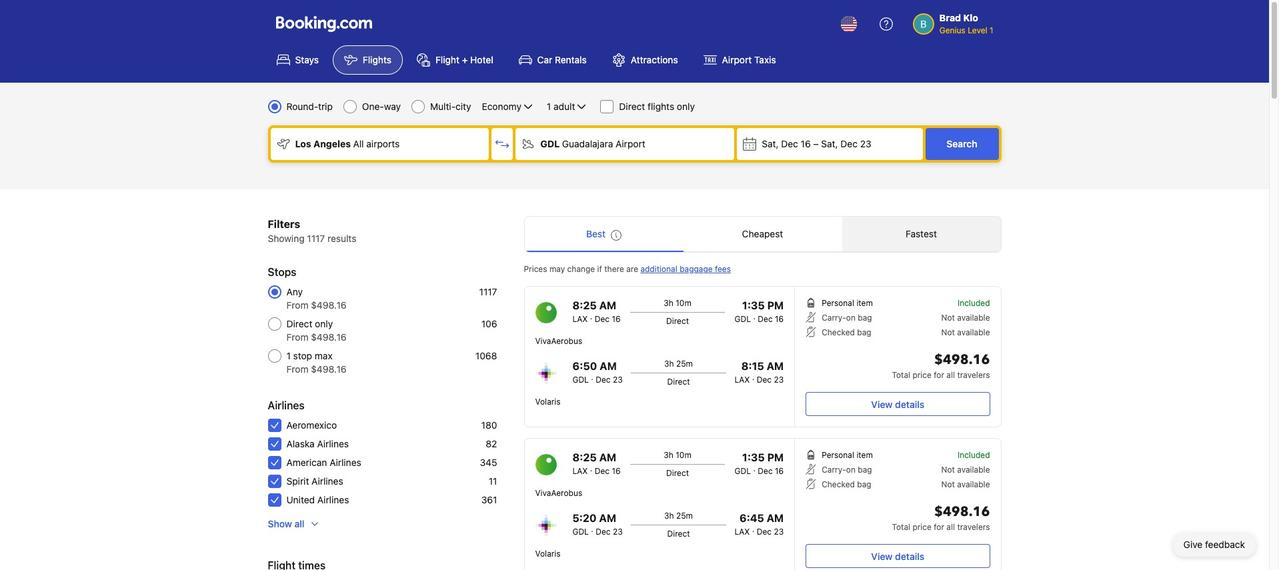 Task type: vqa. For each thing, say whether or not it's contained in the screenshot.
the max
yes



Task type: locate. For each thing, give the bounding box(es) containing it.
attractions
[[631, 54, 678, 65]]

airlines for american airlines
[[330, 457, 361, 468]]

filters
[[268, 218, 300, 230]]

sat,
[[762, 138, 779, 149], [822, 138, 838, 149]]

change
[[568, 264, 595, 274]]

0 vertical spatial 3h 10m
[[664, 298, 692, 308]]

2 price from the top
[[913, 522, 932, 532]]

2 carry-on bag from the top
[[822, 465, 872, 475]]

1 for from the top
[[934, 370, 945, 380]]

23 inside 8:15 am lax . dec 23
[[774, 375, 784, 385]]

2 horizontal spatial 1
[[990, 25, 994, 35]]

0 vertical spatial checked
[[822, 328, 855, 338]]

give feedback button
[[1173, 533, 1256, 557]]

checked for 8:15 am
[[822, 328, 855, 338]]

23 inside 5:20 am gdl . dec 23
[[613, 527, 623, 537]]

1:35 for 8:15
[[743, 300, 765, 312]]

2 on from the top
[[847, 465, 856, 475]]

3h 25m
[[665, 359, 693, 369], [665, 511, 693, 521]]

0 vertical spatial 10m
[[676, 298, 692, 308]]

1:35 up 8:15
[[743, 300, 765, 312]]

car rentals
[[537, 54, 587, 65]]

from down any
[[287, 300, 309, 311]]

view details button for 6:45 am
[[806, 544, 990, 568]]

1 vertical spatial included
[[958, 450, 990, 460]]

1 carry- from the top
[[822, 313, 847, 323]]

1 travelers from the top
[[958, 370, 990, 380]]

checked for 6:45 am
[[822, 480, 855, 490]]

0 vertical spatial personal item
[[822, 298, 873, 308]]

1 vertical spatial checked
[[822, 480, 855, 490]]

airport right guadalajara
[[616, 138, 646, 149]]

1 on from the top
[[847, 313, 856, 323]]

only down the any from $498.16
[[315, 318, 333, 330]]

1 vertical spatial only
[[315, 318, 333, 330]]

1 view details from the top
[[872, 399, 925, 410]]

checked bag
[[822, 328, 872, 338], [822, 480, 872, 490]]

106
[[482, 318, 497, 330]]

1 available from the top
[[958, 313, 990, 323]]

1 price from the top
[[913, 370, 932, 380]]

1 8:25 from the top
[[573, 300, 597, 312]]

1 not available from the top
[[942, 313, 990, 323]]

4 not from the top
[[942, 480, 955, 490]]

pm for 6:45 am
[[768, 452, 784, 464]]

1 adult
[[547, 101, 575, 112]]

1 vertical spatial volaris
[[535, 549, 561, 559]]

airport left taxis
[[722, 54, 752, 65]]

best image
[[611, 230, 622, 241]]

lax up 6:50
[[573, 314, 588, 324]]

sat, dec 16 – sat, dec 23
[[762, 138, 872, 149]]

16 inside "popup button"
[[801, 138, 811, 149]]

1 left adult
[[547, 101, 551, 112]]

3h
[[664, 298, 674, 308], [665, 359, 674, 369], [664, 450, 674, 460], [665, 511, 674, 521]]

for for 8:15 am
[[934, 370, 945, 380]]

pm for 8:15 am
[[768, 300, 784, 312]]

airlines up aeromexico
[[268, 400, 305, 412]]

23 inside 6:45 am lax . dec 23
[[774, 527, 784, 537]]

1 vertical spatial item
[[857, 450, 873, 460]]

1117 inside filters showing 1117 results
[[307, 233, 325, 244]]

0 vertical spatial from
[[287, 300, 309, 311]]

1 vertical spatial 1:35 pm gdl . dec 16
[[735, 452, 784, 476]]

vivaaerobus up 6:50
[[535, 336, 583, 346]]

2 vertical spatial from
[[287, 364, 309, 375]]

sat, right the –
[[822, 138, 838, 149]]

1 details from the top
[[895, 399, 925, 410]]

8:25 am lax . dec 16 down if
[[573, 300, 621, 324]]

2 details from the top
[[895, 551, 925, 562]]

from inside the 1 stop max from $498.16
[[287, 364, 309, 375]]

1 25m from the top
[[677, 359, 693, 369]]

4 not available from the top
[[942, 480, 990, 490]]

1 vertical spatial for
[[934, 522, 945, 532]]

1:35 pm gdl . dec 16
[[735, 300, 784, 324], [735, 452, 784, 476]]

available
[[958, 313, 990, 323], [958, 328, 990, 338], [958, 465, 990, 475], [958, 480, 990, 490]]

1117 left results
[[307, 233, 325, 244]]

0 horizontal spatial sat,
[[762, 138, 779, 149]]

2 from from the top
[[287, 332, 309, 343]]

2 available from the top
[[958, 328, 990, 338]]

from inside the any from $498.16
[[287, 300, 309, 311]]

1 10m from the top
[[676, 298, 692, 308]]

0 vertical spatial 1:35
[[743, 300, 765, 312]]

airlines for united airlines
[[318, 494, 349, 506]]

25m
[[677, 359, 693, 369], [677, 511, 693, 521]]

all
[[947, 370, 955, 380], [295, 518, 305, 530], [947, 522, 955, 532]]

0 vertical spatial personal
[[822, 298, 855, 308]]

for for 6:45 am
[[934, 522, 945, 532]]

0 horizontal spatial airport
[[616, 138, 646, 149]]

0 vertical spatial carry-on bag
[[822, 313, 872, 323]]

0 vertical spatial included
[[958, 298, 990, 308]]

volaris for 5:20
[[535, 549, 561, 559]]

1 carry-on bag from the top
[[822, 313, 872, 323]]

0 vertical spatial 25m
[[677, 359, 693, 369]]

10m for 8:15 am
[[676, 298, 692, 308]]

2 travelers from the top
[[958, 522, 990, 532]]

view for 6:45 am
[[872, 551, 893, 562]]

round-trip
[[287, 101, 333, 112]]

bag
[[858, 313, 872, 323], [858, 328, 872, 338], [858, 465, 872, 475], [858, 480, 872, 490]]

airport
[[722, 54, 752, 65], [616, 138, 646, 149]]

total
[[892, 370, 911, 380], [892, 522, 911, 532]]

23
[[861, 138, 872, 149], [613, 375, 623, 385], [774, 375, 784, 385], [613, 527, 623, 537], [774, 527, 784, 537]]

1 vertical spatial from
[[287, 332, 309, 343]]

1 vertical spatial on
[[847, 465, 856, 475]]

1 vertical spatial price
[[913, 522, 932, 532]]

0 vertical spatial view details
[[872, 399, 925, 410]]

airport taxis link
[[692, 45, 788, 75]]

1 inside dropdown button
[[547, 101, 551, 112]]

2 1:35 from the top
[[743, 452, 765, 464]]

2 3h 10m from the top
[[664, 450, 692, 460]]

0 vertical spatial 1
[[990, 25, 994, 35]]

8:25 for 6:50
[[573, 300, 597, 312]]

direct inside the 'direct only from $498.16'
[[287, 318, 313, 330]]

vivaaerobus
[[535, 336, 583, 346], [535, 488, 583, 498]]

any from $498.16
[[287, 286, 347, 311]]

0 vertical spatial 1:35 pm gdl . dec 16
[[735, 300, 784, 324]]

showing
[[268, 233, 305, 244]]

0 vertical spatial 8:25
[[573, 300, 597, 312]]

1:35 pm gdl . dec 16 for 8:15
[[735, 300, 784, 324]]

2 not available from the top
[[942, 328, 990, 338]]

carry- for 8:15 am
[[822, 313, 847, 323]]

am inside 8:15 am lax . dec 23
[[767, 360, 784, 372]]

airlines for spirit airlines
[[312, 476, 343, 487]]

1:35 up 6:45
[[743, 452, 765, 464]]

airlines down alaska airlines
[[330, 457, 361, 468]]

tab list containing best
[[525, 217, 1001, 253]]

are
[[627, 264, 639, 274]]

1 checked from the top
[[822, 328, 855, 338]]

2 total from the top
[[892, 522, 911, 532]]

there
[[605, 264, 624, 274]]

lax
[[573, 314, 588, 324], [735, 375, 750, 385], [573, 466, 588, 476], [735, 527, 750, 537]]

airlines down spirit airlines
[[318, 494, 349, 506]]

1 left stop
[[287, 350, 291, 362]]

8:25 for 5:20
[[573, 452, 597, 464]]

sat, left the –
[[762, 138, 779, 149]]

2 $498.16 total price for all travelers from the top
[[892, 503, 990, 532]]

3h 10m for 5:20 am
[[664, 450, 692, 460]]

personal item for 6:45 am
[[822, 450, 873, 460]]

give
[[1184, 539, 1203, 550]]

2 view details from the top
[[872, 551, 925, 562]]

1 vertical spatial view
[[872, 551, 893, 562]]

on for 6:45 am
[[847, 465, 856, 475]]

1 horizontal spatial sat,
[[822, 138, 838, 149]]

0 vertical spatial total
[[892, 370, 911, 380]]

2 10m from the top
[[676, 450, 692, 460]]

airlines down american airlines
[[312, 476, 343, 487]]

not
[[942, 313, 955, 323], [942, 328, 955, 338], [942, 465, 955, 475], [942, 480, 955, 490]]

3 not from the top
[[942, 465, 955, 475]]

1 1:35 pm gdl . dec 16 from the top
[[735, 300, 784, 324]]

1 vertical spatial 8:25
[[573, 452, 597, 464]]

1:35 pm gdl . dec 16 up 8:15
[[735, 300, 784, 324]]

0 vertical spatial carry-
[[822, 313, 847, 323]]

1117 up 106
[[479, 286, 497, 298]]

prices
[[524, 264, 547, 274]]

1 vertical spatial personal
[[822, 450, 855, 460]]

1 vertical spatial carry-on bag
[[822, 465, 872, 475]]

1117
[[307, 233, 325, 244], [479, 286, 497, 298]]

dec inside 5:20 am gdl . dec 23
[[596, 527, 611, 537]]

volaris
[[535, 397, 561, 407], [535, 549, 561, 559]]

2 25m from the top
[[677, 511, 693, 521]]

carry- for 6:45 am
[[822, 465, 847, 475]]

1 personal from the top
[[822, 298, 855, 308]]

airlines
[[268, 400, 305, 412], [317, 438, 349, 450], [330, 457, 361, 468], [312, 476, 343, 487], [318, 494, 349, 506]]

lax inside 8:15 am lax . dec 23
[[735, 375, 750, 385]]

los
[[295, 138, 311, 149]]

details
[[895, 399, 925, 410], [895, 551, 925, 562]]

1 vertical spatial 8:25 am lax . dec 16
[[573, 452, 621, 476]]

1 not from the top
[[942, 313, 955, 323]]

tab list
[[525, 217, 1001, 253]]

0 vertical spatial volaris
[[535, 397, 561, 407]]

0 vertical spatial view details button
[[806, 392, 990, 416]]

$498.16 total price for all travelers for 6:45 am
[[892, 503, 990, 532]]

item
[[857, 298, 873, 308], [857, 450, 873, 460]]

dec right the –
[[841, 138, 858, 149]]

1 1:35 from the top
[[743, 300, 765, 312]]

personal
[[822, 298, 855, 308], [822, 450, 855, 460]]

2 3h 25m from the top
[[665, 511, 693, 521]]

lax down 6:45
[[735, 527, 750, 537]]

from up stop
[[287, 332, 309, 343]]

airlines for alaska airlines
[[317, 438, 349, 450]]

1 vertical spatial 3h 25m
[[665, 511, 693, 521]]

on for 8:15 am
[[847, 313, 856, 323]]

1 inside the 1 stop max from $498.16
[[287, 350, 291, 362]]

1 vertical spatial details
[[895, 551, 925, 562]]

2 carry- from the top
[[822, 465, 847, 475]]

8:25 up 5:20 at the left of page
[[573, 452, 597, 464]]

0 horizontal spatial 1117
[[307, 233, 325, 244]]

1 vertical spatial carry-
[[822, 465, 847, 475]]

vivaaerobus for 5:20
[[535, 488, 583, 498]]

taxis
[[755, 54, 776, 65]]

1 vertical spatial vivaaerobus
[[535, 488, 583, 498]]

carry-on bag
[[822, 313, 872, 323], [822, 465, 872, 475]]

1 vertical spatial personal item
[[822, 450, 873, 460]]

1 from from the top
[[287, 300, 309, 311]]

dec down 6:45
[[757, 527, 772, 537]]

way
[[384, 101, 401, 112]]

2 view from the top
[[872, 551, 893, 562]]

$498.16
[[311, 300, 347, 311], [311, 332, 347, 343], [935, 351, 990, 369], [311, 364, 347, 375], [935, 503, 990, 521]]

vivaaerobus up 5:20 at the left of page
[[535, 488, 583, 498]]

6:50
[[573, 360, 597, 372]]

stops
[[268, 266, 297, 278]]

0 vertical spatial checked bag
[[822, 328, 872, 338]]

. inside 6:45 am lax . dec 23
[[752, 524, 755, 534]]

checked
[[822, 328, 855, 338], [822, 480, 855, 490]]

0 horizontal spatial 1
[[287, 350, 291, 362]]

2 1:35 pm gdl . dec 16 from the top
[[735, 452, 784, 476]]

1 horizontal spatial 1
[[547, 101, 551, 112]]

16 left the –
[[801, 138, 811, 149]]

8:25 am lax . dec 16 up 5:20 at the left of page
[[573, 452, 621, 476]]

1 vivaaerobus from the top
[[535, 336, 583, 346]]

0 vertical spatial for
[[934, 370, 945, 380]]

1 vertical spatial travelers
[[958, 522, 990, 532]]

1 vertical spatial view details
[[872, 551, 925, 562]]

from down stop
[[287, 364, 309, 375]]

0 vertical spatial item
[[857, 298, 873, 308]]

travelers for 8:15 am
[[958, 370, 990, 380]]

3 from from the top
[[287, 364, 309, 375]]

view details button
[[806, 392, 990, 416], [806, 544, 990, 568]]

only inside the 'direct only from $498.16'
[[315, 318, 333, 330]]

23 inside "popup button"
[[861, 138, 872, 149]]

2 personal from the top
[[822, 450, 855, 460]]

am
[[600, 300, 617, 312], [600, 360, 617, 372], [767, 360, 784, 372], [600, 452, 617, 464], [599, 512, 617, 524], [767, 512, 784, 524]]

only
[[677, 101, 695, 112], [315, 318, 333, 330]]

2 item from the top
[[857, 450, 873, 460]]

travelers
[[958, 370, 990, 380], [958, 522, 990, 532]]

city
[[456, 101, 471, 112]]

dec
[[781, 138, 799, 149], [841, 138, 858, 149], [595, 314, 610, 324], [758, 314, 773, 324], [596, 375, 611, 385], [757, 375, 772, 385], [595, 466, 610, 476], [758, 466, 773, 476], [596, 527, 611, 537], [757, 527, 772, 537]]

3 available from the top
[[958, 465, 990, 475]]

0 vertical spatial details
[[895, 399, 925, 410]]

0 vertical spatial on
[[847, 313, 856, 323]]

1 vertical spatial checked bag
[[822, 480, 872, 490]]

1 8:25 am lax . dec 16 from the top
[[573, 300, 621, 324]]

1 vertical spatial view details button
[[806, 544, 990, 568]]

gdl down 5:20 at the left of page
[[573, 527, 589, 537]]

0 vertical spatial 8:25 am lax . dec 16
[[573, 300, 621, 324]]

0 vertical spatial pm
[[768, 300, 784, 312]]

$498.16 inside the 'direct only from $498.16'
[[311, 332, 347, 343]]

2 8:25 from the top
[[573, 452, 597, 464]]

prices may change if there are additional baggage fees
[[524, 264, 731, 274]]

1 volaris from the top
[[535, 397, 561, 407]]

2 8:25 am lax . dec 16 from the top
[[573, 452, 621, 476]]

dec down 5:20 at the left of page
[[596, 527, 611, 537]]

0 vertical spatial airport
[[722, 54, 752, 65]]

23 for 6:45 am
[[774, 527, 784, 537]]

search
[[947, 138, 978, 149]]

1 sat, from the left
[[762, 138, 779, 149]]

0 vertical spatial price
[[913, 370, 932, 380]]

dec down 8:15
[[757, 375, 772, 385]]

2 view details button from the top
[[806, 544, 990, 568]]

airlines up american airlines
[[317, 438, 349, 450]]

1 right level
[[990, 25, 994, 35]]

2 pm from the top
[[768, 452, 784, 464]]

1 view details button from the top
[[806, 392, 990, 416]]

lax down 8:15
[[735, 375, 750, 385]]

if
[[597, 264, 602, 274]]

1 item from the top
[[857, 298, 873, 308]]

1 horizontal spatial 1117
[[479, 286, 497, 298]]

1 vertical spatial 25m
[[677, 511, 693, 521]]

genius
[[940, 25, 966, 35]]

345
[[480, 457, 497, 468]]

2 checked bag from the top
[[822, 480, 872, 490]]

1 pm from the top
[[768, 300, 784, 312]]

0 vertical spatial only
[[677, 101, 695, 112]]

0 vertical spatial $498.16 total price for all travelers
[[892, 351, 990, 380]]

1 view from the top
[[872, 399, 893, 410]]

0 horizontal spatial only
[[315, 318, 333, 330]]

–
[[814, 138, 819, 149]]

vivaaerobus for 6:50
[[535, 336, 583, 346]]

8:15
[[742, 360, 764, 372]]

1 vertical spatial total
[[892, 522, 911, 532]]

8:25
[[573, 300, 597, 312], [573, 452, 597, 464]]

1 vertical spatial 1:35
[[743, 452, 765, 464]]

. inside 5:20 am gdl . dec 23
[[591, 524, 594, 534]]

2 vivaaerobus from the top
[[535, 488, 583, 498]]

stays link
[[265, 45, 330, 75]]

gdl down 6:50
[[573, 375, 589, 385]]

3h 10m
[[664, 298, 692, 308], [664, 450, 692, 460]]

1 $498.16 total price for all travelers from the top
[[892, 351, 990, 380]]

0 vertical spatial view
[[872, 399, 893, 410]]

1 vertical spatial $498.16 total price for all travelers
[[892, 503, 990, 532]]

2 for from the top
[[934, 522, 945, 532]]

checked bag for 8:15 am
[[822, 328, 872, 338]]

2 volaris from the top
[[535, 549, 561, 559]]

0 vertical spatial travelers
[[958, 370, 990, 380]]

2 personal item from the top
[[822, 450, 873, 460]]

view
[[872, 399, 893, 410], [872, 551, 893, 562]]

only right flights
[[677, 101, 695, 112]]

item for 6:45 am
[[857, 450, 873, 460]]

1:35 pm gdl . dec 16 up 6:45
[[735, 452, 784, 476]]

2 included from the top
[[958, 450, 990, 460]]

level
[[968, 25, 988, 35]]

checked bag for 6:45 am
[[822, 480, 872, 490]]

personal for 6:45 am
[[822, 450, 855, 460]]

23 inside 6:50 am gdl . dec 23
[[613, 375, 623, 385]]

16 down there
[[612, 314, 621, 324]]

1 vertical spatial airport
[[616, 138, 646, 149]]

1 vertical spatial 3h 10m
[[664, 450, 692, 460]]

0 vertical spatial 3h 25m
[[665, 359, 693, 369]]

all inside button
[[295, 518, 305, 530]]

total for 8:15 am
[[892, 370, 911, 380]]

1 3h 10m from the top
[[664, 298, 692, 308]]

volaris for 6:50
[[535, 397, 561, 407]]

economy
[[482, 101, 522, 112]]

10m
[[676, 298, 692, 308], [676, 450, 692, 460]]

view details for 8:15 am
[[872, 399, 925, 410]]

1 personal item from the top
[[822, 298, 873, 308]]

2 checked from the top
[[822, 480, 855, 490]]

flight
[[436, 54, 460, 65]]

booking.com logo image
[[276, 16, 372, 32], [276, 16, 372, 32]]

1 included from the top
[[958, 298, 990, 308]]

multi-
[[430, 101, 456, 112]]

flight + hotel
[[436, 54, 493, 65]]

6:45
[[740, 512, 764, 524]]

united
[[287, 494, 315, 506]]

1 vertical spatial 10m
[[676, 450, 692, 460]]

for
[[934, 370, 945, 380], [934, 522, 945, 532]]

1 vertical spatial 1
[[547, 101, 551, 112]]

view details button for 8:15 am
[[806, 392, 990, 416]]

aeromexico
[[287, 420, 337, 431]]

1 checked bag from the top
[[822, 328, 872, 338]]

details for 6:45 am
[[895, 551, 925, 562]]

1 vertical spatial pm
[[768, 452, 784, 464]]

lax up 5:20 at the left of page
[[573, 466, 588, 476]]

multi-city
[[430, 101, 471, 112]]

8:25 down change
[[573, 300, 597, 312]]

0 vertical spatial 1117
[[307, 233, 325, 244]]

gdl inside 6:50 am gdl . dec 23
[[573, 375, 589, 385]]

carry-on bag for 6:45 am
[[822, 465, 872, 475]]

1 total from the top
[[892, 370, 911, 380]]

$498.16 total price for all travelers for 8:15 am
[[892, 351, 990, 380]]

united airlines
[[287, 494, 349, 506]]

0 vertical spatial vivaaerobus
[[535, 336, 583, 346]]

2 vertical spatial 1
[[287, 350, 291, 362]]

dec down 6:50
[[596, 375, 611, 385]]

1 3h 25m from the top
[[665, 359, 693, 369]]



Task type: describe. For each thing, give the bounding box(es) containing it.
car rentals link
[[507, 45, 598, 75]]

airport taxis
[[722, 54, 776, 65]]

dec inside 8:15 am lax . dec 23
[[757, 375, 772, 385]]

brad
[[940, 12, 962, 23]]

5:20 am gdl . dec 23
[[573, 512, 623, 537]]

rentals
[[555, 54, 587, 65]]

dec up 8:15
[[758, 314, 773, 324]]

los angeles all airports
[[295, 138, 400, 149]]

dec up 5:20 at the left of page
[[595, 466, 610, 476]]

1 horizontal spatial airport
[[722, 54, 752, 65]]

alaska
[[287, 438, 315, 450]]

klo
[[964, 12, 979, 23]]

may
[[550, 264, 565, 274]]

max
[[315, 350, 333, 362]]

from inside the 'direct only from $498.16'
[[287, 332, 309, 343]]

1 stop max from $498.16
[[287, 350, 347, 375]]

all
[[353, 138, 364, 149]]

view details for 6:45 am
[[872, 551, 925, 562]]

adult
[[554, 101, 575, 112]]

one-
[[362, 101, 384, 112]]

car
[[537, 54, 553, 65]]

all for 6:50 am
[[947, 370, 955, 380]]

included for 8:15 am
[[958, 298, 990, 308]]

16 up 6:45 am lax . dec 23
[[775, 466, 784, 476]]

spirit airlines
[[287, 476, 343, 487]]

3h 10m for 6:50 am
[[664, 298, 692, 308]]

direct only from $498.16
[[287, 318, 347, 343]]

best button
[[525, 217, 684, 252]]

3h 25m for 8:15 am
[[665, 359, 693, 369]]

16 up 8:15 am lax . dec 23
[[775, 314, 784, 324]]

dec up 6:45
[[758, 466, 773, 476]]

gdl up 6:45
[[735, 466, 751, 476]]

8:15 am lax . dec 23
[[735, 360, 784, 385]]

16 up 5:20 am gdl . dec 23
[[612, 466, 621, 476]]

dec down if
[[595, 314, 610, 324]]

trip
[[318, 101, 333, 112]]

guadalajara
[[562, 138, 613, 149]]

show all
[[268, 518, 305, 530]]

baggage
[[680, 264, 713, 274]]

1:35 for 6:45
[[743, 452, 765, 464]]

+
[[462, 54, 468, 65]]

am inside 6:45 am lax . dec 23
[[767, 512, 784, 524]]

1 horizontal spatial only
[[677, 101, 695, 112]]

flight + hotel link
[[406, 45, 505, 75]]

filters showing 1117 results
[[268, 218, 357, 244]]

additional
[[641, 264, 678, 274]]

25m for 8:15 am
[[677, 359, 693, 369]]

10m for 6:45 am
[[676, 450, 692, 460]]

attractions link
[[601, 45, 690, 75]]

3h 25m for 6:45 am
[[665, 511, 693, 521]]

am inside 6:50 am gdl . dec 23
[[600, 360, 617, 372]]

3 not available from the top
[[942, 465, 990, 475]]

8:25 am lax . dec 16 for 6:50
[[573, 300, 621, 324]]

show all button
[[263, 512, 326, 536]]

best image
[[611, 230, 622, 241]]

180
[[482, 420, 497, 431]]

6:50 am gdl . dec 23
[[573, 360, 623, 385]]

1:35 pm gdl . dec 16 for 6:45
[[735, 452, 784, 476]]

search button
[[926, 128, 999, 160]]

any
[[287, 286, 303, 298]]

11
[[489, 476, 497, 487]]

hotel
[[470, 54, 493, 65]]

included for 6:45 am
[[958, 450, 990, 460]]

gdl left guadalajara
[[541, 138, 560, 149]]

details for 8:15 am
[[895, 399, 925, 410]]

1 adult button
[[546, 99, 590, 115]]

$498.16 inside the any from $498.16
[[311, 300, 347, 311]]

american airlines
[[287, 457, 361, 468]]

dec left the –
[[781, 138, 799, 149]]

2 sat, from the left
[[822, 138, 838, 149]]

8:25 am lax . dec 16 for 5:20
[[573, 452, 621, 476]]

. inside 6:50 am gdl . dec 23
[[591, 372, 594, 382]]

airports
[[367, 138, 400, 149]]

american
[[287, 457, 327, 468]]

sat, dec 16 – sat, dec 23 button
[[737, 128, 923, 160]]

travelers for 6:45 am
[[958, 522, 990, 532]]

round-
[[287, 101, 318, 112]]

6:45 am lax . dec 23
[[735, 512, 784, 537]]

1 vertical spatial 1117
[[479, 286, 497, 298]]

5:20
[[573, 512, 597, 524]]

dec inside 6:45 am lax . dec 23
[[757, 527, 772, 537]]

flights
[[648, 101, 675, 112]]

all for 5:20 am
[[947, 522, 955, 532]]

results
[[328, 233, 357, 244]]

personal for 8:15 am
[[822, 298, 855, 308]]

361
[[482, 494, 497, 506]]

price for 8:15 am
[[913, 370, 932, 380]]

item for 8:15 am
[[857, 298, 873, 308]]

4 available from the top
[[958, 480, 990, 490]]

give feedback
[[1184, 539, 1246, 550]]

stop
[[293, 350, 312, 362]]

gdl guadalajara airport
[[541, 138, 646, 149]]

gdl inside 5:20 am gdl . dec 23
[[573, 527, 589, 537]]

cheapest button
[[684, 217, 842, 252]]

1 for 1 adult
[[547, 101, 551, 112]]

cheapest
[[742, 228, 784, 240]]

23 for 6:50 am
[[613, 375, 623, 385]]

spirit
[[287, 476, 309, 487]]

flights link
[[333, 45, 403, 75]]

. inside 8:15 am lax . dec 23
[[752, 372, 755, 382]]

personal item for 8:15 am
[[822, 298, 873, 308]]

show
[[268, 518, 292, 530]]

fastest
[[906, 228, 937, 240]]

23 for 8:15 am
[[774, 375, 784, 385]]

one-way
[[362, 101, 401, 112]]

dec inside 6:50 am gdl . dec 23
[[596, 375, 611, 385]]

price for 6:45 am
[[913, 522, 932, 532]]

alaska airlines
[[287, 438, 349, 450]]

1068
[[476, 350, 497, 362]]

stays
[[295, 54, 319, 65]]

lax inside 6:45 am lax . dec 23
[[735, 527, 750, 537]]

25m for 6:45 am
[[677, 511, 693, 521]]

2 not from the top
[[942, 328, 955, 338]]

additional baggage fees link
[[641, 264, 731, 274]]

1 inside brad klo genius level 1
[[990, 25, 994, 35]]

1 for 1 stop max from $498.16
[[287, 350, 291, 362]]

carry-on bag for 8:15 am
[[822, 313, 872, 323]]

total for 6:45 am
[[892, 522, 911, 532]]

gdl up 8:15
[[735, 314, 751, 324]]

flights
[[363, 54, 392, 65]]

fastest button
[[842, 217, 1001, 252]]

direct flights only
[[619, 101, 695, 112]]

brad klo genius level 1
[[940, 12, 994, 35]]

am inside 5:20 am gdl . dec 23
[[599, 512, 617, 524]]

$498.16 inside the 1 stop max from $498.16
[[311, 364, 347, 375]]

feedback
[[1206, 539, 1246, 550]]

view for 8:15 am
[[872, 399, 893, 410]]

23 for 5:20 am
[[613, 527, 623, 537]]



